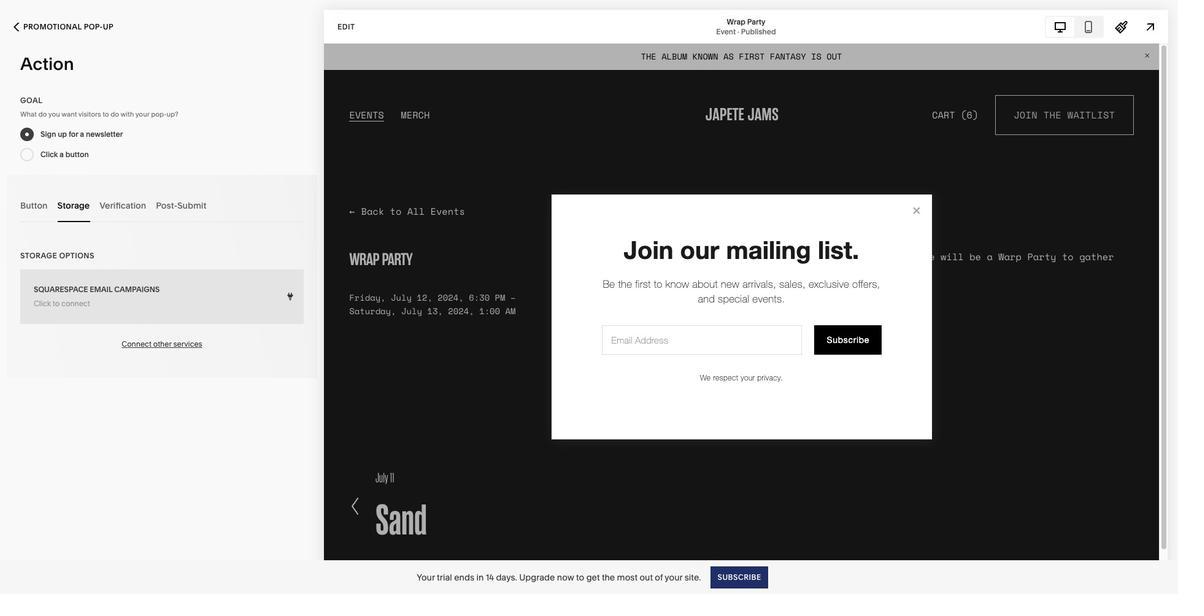 Task type: locate. For each thing, give the bounding box(es) containing it.
other
[[153, 339, 172, 349]]

1 vertical spatial storage
[[20, 251, 57, 260]]

0 horizontal spatial to
[[53, 299, 60, 308]]

0 vertical spatial storage
[[57, 200, 90, 211]]

your trial ends in 14 days. upgrade now to get the most out of your site.
[[417, 572, 701, 583]]

tab list
[[1046, 17, 1103, 37], [20, 188, 304, 222]]

your
[[135, 110, 149, 118], [665, 572, 683, 583]]

out
[[640, 572, 653, 583]]

storage left options
[[20, 251, 57, 260]]

do
[[38, 110, 47, 118], [111, 110, 119, 118]]

1 horizontal spatial to
[[103, 110, 109, 118]]

your right of
[[665, 572, 683, 583]]

with
[[121, 110, 134, 118]]

·
[[738, 27, 740, 36]]

1 vertical spatial tab list
[[20, 188, 304, 222]]

pop-
[[151, 110, 167, 118]]

promotional pop-up button
[[0, 14, 127, 41]]

storage for storage
[[57, 200, 90, 211]]

1 horizontal spatial do
[[111, 110, 119, 118]]

visitors
[[78, 110, 101, 118]]

click a button
[[41, 150, 89, 159]]

post-submit
[[156, 200, 206, 211]]

0 horizontal spatial tab list
[[20, 188, 304, 222]]

storage right button
[[57, 200, 90, 211]]

squarespace
[[34, 285, 88, 294]]

newsletter
[[86, 130, 123, 139]]

a right for
[[80, 130, 84, 139]]

up
[[103, 22, 114, 31]]

to inside goal what do you want visitors to do with your pop-up?
[[103, 110, 109, 118]]

post-submit button
[[156, 188, 206, 222]]

1 do from the left
[[38, 110, 47, 118]]

to left get
[[576, 572, 584, 583]]

0 vertical spatial tab list
[[1046, 17, 1103, 37]]

storage button
[[57, 188, 90, 222]]

to right the visitors
[[103, 110, 109, 118]]

now
[[557, 572, 574, 583]]

2 horizontal spatial to
[[576, 572, 584, 583]]

click down squarespace
[[34, 299, 51, 308]]

1 vertical spatial to
[[53, 299, 60, 308]]

storage
[[57, 200, 90, 211], [20, 251, 57, 260]]

published
[[741, 27, 776, 36]]

goal
[[20, 96, 43, 105]]

a
[[80, 130, 84, 139], [60, 150, 64, 159]]

what
[[20, 110, 37, 118]]

site.
[[685, 572, 701, 583]]

connect other services
[[122, 339, 202, 349]]

1 vertical spatial click
[[34, 299, 51, 308]]

0 horizontal spatial a
[[60, 150, 64, 159]]

0 horizontal spatial do
[[38, 110, 47, 118]]

connect
[[122, 339, 152, 349]]

party
[[747, 17, 766, 26]]

click for click to connect
[[34, 299, 51, 308]]

your
[[417, 572, 435, 583]]

sign up for a newsletter
[[41, 130, 123, 139]]

1 horizontal spatial your
[[665, 572, 683, 583]]

to down squarespace
[[53, 299, 60, 308]]

up?
[[167, 110, 178, 118]]

do left you
[[38, 110, 47, 118]]

do left with at the top of page
[[111, 110, 119, 118]]

your right with at the top of page
[[135, 110, 149, 118]]

connect
[[61, 299, 90, 308]]

campaigns
[[114, 285, 160, 294]]

subscribe button
[[711, 566, 768, 588]]

button
[[20, 200, 48, 211]]

to
[[103, 110, 109, 118], [53, 299, 60, 308], [576, 572, 584, 583]]

storage inside tab list
[[57, 200, 90, 211]]

click down sign
[[41, 150, 58, 159]]

a left button
[[60, 150, 64, 159]]

0 horizontal spatial your
[[135, 110, 149, 118]]

trial
[[437, 572, 452, 583]]

for
[[69, 130, 78, 139]]

0 vertical spatial to
[[103, 110, 109, 118]]

0 vertical spatial click
[[41, 150, 58, 159]]

2 do from the left
[[111, 110, 119, 118]]

tab list containing button
[[20, 188, 304, 222]]

click
[[41, 150, 58, 159], [34, 299, 51, 308]]

1 horizontal spatial a
[[80, 130, 84, 139]]

0 vertical spatial your
[[135, 110, 149, 118]]

2 vertical spatial to
[[576, 572, 584, 583]]

action
[[20, 53, 74, 74]]

edit
[[338, 22, 355, 31]]

promotional
[[23, 22, 82, 31]]



Task type: vqa. For each thing, say whether or not it's contained in the screenshot.
the rightmost TO
yes



Task type: describe. For each thing, give the bounding box(es) containing it.
post-
[[156, 200, 177, 211]]

storage options
[[20, 251, 94, 260]]

upgrade
[[519, 572, 555, 583]]

verification button
[[100, 188, 146, 222]]

button
[[66, 150, 89, 159]]

get
[[587, 572, 600, 583]]

wrap party event · published
[[716, 17, 776, 36]]

subscribe
[[718, 572, 762, 582]]

storage for storage options
[[20, 251, 57, 260]]

click to connect
[[34, 299, 90, 308]]

promotional pop-up
[[23, 22, 114, 31]]

the
[[602, 572, 615, 583]]

event
[[716, 27, 736, 36]]

options
[[59, 251, 94, 260]]

up
[[58, 130, 67, 139]]

most
[[617, 572, 638, 583]]

0 vertical spatial a
[[80, 130, 84, 139]]

pop-
[[84, 22, 103, 31]]

wrap
[[727, 17, 746, 26]]

goal what do you want visitors to do with your pop-up?
[[20, 96, 178, 118]]

edit button
[[330, 15, 363, 38]]

button button
[[20, 188, 48, 222]]

you
[[48, 110, 60, 118]]

in
[[477, 572, 484, 583]]

click for click a button
[[41, 150, 58, 159]]

squarespace email campaigns
[[34, 285, 160, 294]]

verification
[[100, 200, 146, 211]]

want
[[62, 110, 77, 118]]

1 horizontal spatial tab list
[[1046, 17, 1103, 37]]

14
[[486, 572, 494, 583]]

days.
[[496, 572, 517, 583]]

1 vertical spatial a
[[60, 150, 64, 159]]

sign
[[41, 130, 56, 139]]

ends
[[454, 572, 474, 583]]

connect other services button
[[20, 338, 304, 351]]

your inside goal what do you want visitors to do with your pop-up?
[[135, 110, 149, 118]]

submit
[[177, 200, 206, 211]]

of
[[655, 572, 663, 583]]

email
[[90, 285, 113, 294]]

1 vertical spatial your
[[665, 572, 683, 583]]

services
[[173, 339, 202, 349]]



